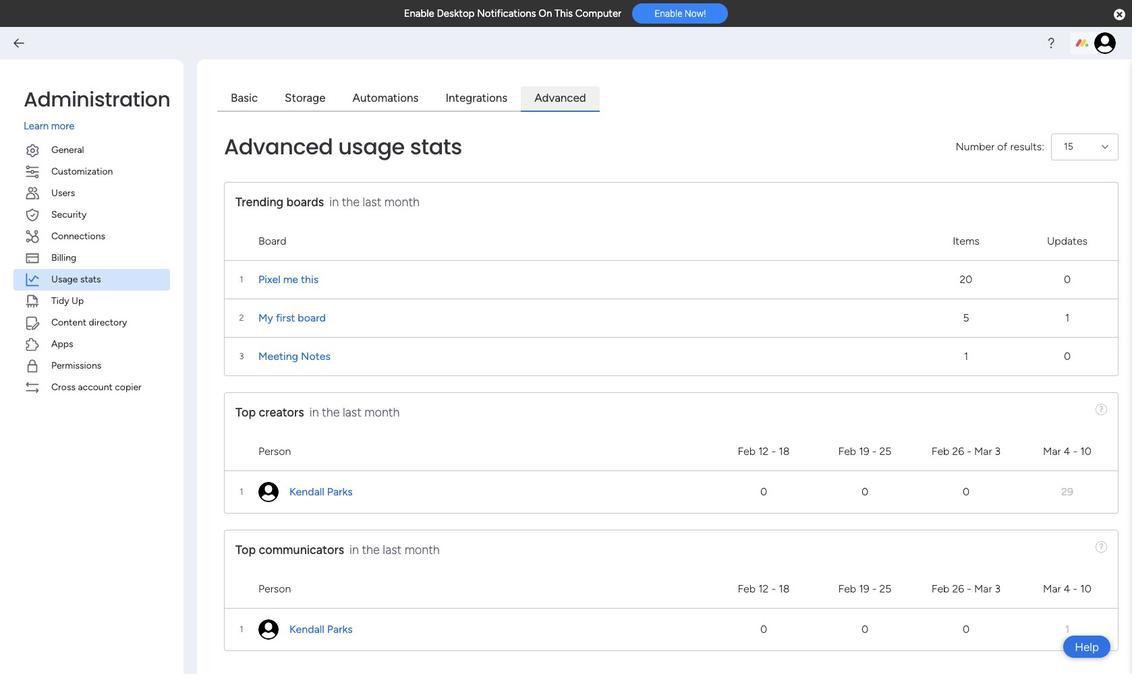 Task type: describe. For each thing, give the bounding box(es) containing it.
users
[[51, 187, 75, 199]]

pixel
[[258, 273, 281, 286]]

copier
[[115, 382, 142, 393]]

29
[[1062, 486, 1074, 498]]

help
[[1075, 641, 1099, 654]]

usage stats
[[51, 274, 101, 285]]

26 for top communicators in the last month
[[953, 583, 965, 596]]

connections
[[51, 230, 105, 242]]

notifications
[[477, 7, 536, 20]]

storage
[[285, 91, 326, 105]]

now!
[[685, 8, 706, 19]]

mar 4 - 10 for top creators in the last month
[[1043, 445, 1092, 458]]

advanced for advanced
[[535, 91, 586, 105]]

kendall for top creators
[[290, 486, 325, 498]]

kendall parks image
[[1095, 32, 1116, 54]]

updates
[[1047, 235, 1088, 247]]

pixel me this link
[[258, 272, 916, 288]]

10 for top creators in the last month
[[1081, 445, 1092, 458]]

first
[[276, 311, 295, 324]]

4 for top creators in the last month
[[1064, 445, 1071, 458]]

tidy
[[51, 295, 69, 307]]

top for top communicators
[[236, 543, 256, 558]]

kendall for top communicators
[[290, 623, 325, 636]]

tidy up
[[51, 295, 84, 307]]

meeting notes
[[258, 350, 331, 363]]

12 for top communicators in the last month
[[759, 583, 769, 596]]

3 for top communicators in the last month
[[995, 583, 1001, 596]]

basic
[[231, 91, 258, 105]]

number of results:
[[956, 140, 1045, 153]]

my
[[258, 311, 273, 324]]

computer
[[576, 7, 622, 20]]

kendall parks link for top communicators in the last month
[[290, 622, 713, 638]]

this
[[555, 7, 573, 20]]

desktop
[[437, 7, 475, 20]]

of
[[998, 140, 1008, 153]]

advanced link
[[521, 86, 600, 112]]

apps
[[51, 338, 73, 350]]

advanced for advanced usage stats
[[224, 131, 333, 162]]

top for top creators
[[236, 405, 256, 420]]

content directory
[[51, 317, 127, 328]]

1 horizontal spatial stats
[[410, 131, 462, 162]]

automations link
[[339, 86, 432, 112]]

top creators in the last month
[[236, 405, 400, 420]]

communicators
[[259, 543, 344, 558]]

19 for top creators in the last month
[[859, 445, 870, 458]]

learn more link
[[24, 119, 170, 134]]

18 for top creators in the last month
[[779, 445, 790, 458]]

storage link
[[271, 86, 339, 112]]

number
[[956, 140, 995, 153]]

billing
[[51, 252, 76, 264]]

in for creators
[[310, 405, 319, 420]]

month for top communicators in the last month
[[405, 543, 440, 558]]

month for top creators in the last month
[[365, 405, 400, 420]]

kendall parks for communicators
[[290, 623, 353, 636]]

the for boards
[[342, 195, 360, 210]]

5
[[963, 311, 970, 324]]

help image
[[1045, 36, 1058, 50]]

content
[[51, 317, 86, 328]]

account
[[78, 382, 113, 393]]

my first board link
[[258, 310, 916, 326]]

back to workspace image
[[12, 36, 26, 50]]

basic link
[[217, 86, 271, 112]]

cross account copier
[[51, 382, 142, 393]]

automations
[[353, 91, 419, 105]]

cross
[[51, 382, 76, 393]]

feb 26 - mar 3 for top communicators in the last month
[[932, 583, 1001, 596]]

mar 4 - 10 for top communicators in the last month
[[1043, 583, 1092, 596]]

boards
[[287, 195, 324, 210]]

board
[[298, 311, 326, 324]]

permissions
[[51, 360, 101, 372]]

top communicators in the last month
[[236, 543, 440, 558]]

more
[[51, 120, 75, 132]]

? for top communicators in the last month
[[1100, 543, 1104, 552]]

items
[[953, 235, 980, 247]]



Task type: locate. For each thing, give the bounding box(es) containing it.
1 vertical spatial 18
[[779, 583, 790, 596]]

1 vertical spatial in
[[310, 405, 319, 420]]

1 vertical spatial 25
[[880, 583, 892, 596]]

12
[[759, 445, 769, 458], [759, 583, 769, 596]]

2 feb 26 - mar 3 from the top
[[932, 583, 1001, 596]]

1 vertical spatial feb 26 - mar 3
[[932, 583, 1001, 596]]

in right creators on the bottom left of page
[[310, 405, 319, 420]]

1 vertical spatial kendall parks link
[[290, 622, 713, 638]]

0 vertical spatial feb 26 - mar 3
[[932, 445, 1001, 458]]

0 vertical spatial feb 19 - 25
[[839, 445, 892, 458]]

0 vertical spatial kendall parks
[[290, 486, 353, 498]]

1 vertical spatial 10
[[1081, 583, 1092, 596]]

feb 12 - 18
[[738, 445, 790, 458], [738, 583, 790, 596]]

advanced usage stats
[[224, 131, 462, 162]]

dapulse close image
[[1114, 8, 1126, 22]]

10
[[1081, 445, 1092, 458], [1081, 583, 1092, 596]]

1 vertical spatial feb 12 - 18
[[738, 583, 790, 596]]

2 person from the top
[[258, 583, 291, 596]]

2 kendall from the top
[[290, 623, 325, 636]]

stats
[[410, 131, 462, 162], [80, 274, 101, 285]]

1 mar 4 - 10 from the top
[[1043, 445, 1092, 458]]

parks
[[327, 486, 353, 498], [327, 623, 353, 636]]

person for creators
[[258, 445, 291, 458]]

20
[[960, 273, 973, 286]]

1 vertical spatial person
[[258, 583, 291, 596]]

1 horizontal spatial advanced
[[535, 91, 586, 105]]

trending
[[236, 195, 284, 210]]

enable left desktop at the left top of page
[[404, 7, 434, 20]]

enable
[[404, 7, 434, 20], [655, 8, 683, 19]]

0 vertical spatial 10
[[1081, 445, 1092, 458]]

2 4 from the top
[[1064, 583, 1071, 596]]

security
[[51, 209, 87, 220]]

mar 4 - 10 up 29
[[1043, 445, 1092, 458]]

in for communicators
[[350, 543, 359, 558]]

kendall parks link for top creators in the last month
[[290, 484, 713, 500]]

1 26 from the top
[[953, 445, 965, 458]]

feb
[[738, 445, 756, 458], [839, 445, 857, 458], [932, 445, 950, 458], [738, 583, 756, 596], [839, 583, 857, 596], [932, 583, 950, 596]]

stats down integrations link
[[410, 131, 462, 162]]

2 vertical spatial 3
[[995, 583, 1001, 596]]

2 horizontal spatial in
[[350, 543, 359, 558]]

2 26 from the top
[[953, 583, 965, 596]]

1 feb 12 - 18 from the top
[[738, 445, 790, 458]]

0 vertical spatial kendall parks link
[[290, 484, 713, 500]]

4 up help button
[[1064, 583, 1071, 596]]

19 for top communicators in the last month
[[859, 583, 870, 596]]

26 for top creators in the last month
[[953, 445, 965, 458]]

2 18 from the top
[[779, 583, 790, 596]]

learn
[[24, 120, 49, 132]]

up
[[72, 295, 84, 307]]

1 kendall from the top
[[290, 486, 325, 498]]

enable now!
[[655, 8, 706, 19]]

last for top communicators in the last month
[[383, 543, 402, 558]]

last for top creators in the last month
[[343, 405, 362, 420]]

0 vertical spatial 19
[[859, 445, 870, 458]]

0 vertical spatial in
[[329, 195, 339, 210]]

feb 26 - mar 3 for top creators in the last month
[[932, 445, 1001, 458]]

1 vertical spatial 3
[[995, 445, 1001, 458]]

directory
[[89, 317, 127, 328]]

feb 26 - mar 3
[[932, 445, 1001, 458], [932, 583, 1001, 596]]

in right communicators
[[350, 543, 359, 558]]

? for top creators in the last month
[[1100, 405, 1104, 414]]

0 vertical spatial advanced
[[535, 91, 586, 105]]

on
[[539, 7, 552, 20]]

1 vertical spatial kendall parks
[[290, 623, 353, 636]]

0 horizontal spatial advanced
[[224, 131, 333, 162]]

integrations
[[446, 91, 508, 105]]

kendall parks
[[290, 486, 353, 498], [290, 623, 353, 636]]

the
[[342, 195, 360, 210], [322, 405, 340, 420], [362, 543, 380, 558]]

1 kendall parks link from the top
[[290, 484, 713, 500]]

feb 19 - 25 for top creators in the last month
[[839, 445, 892, 458]]

0 vertical spatial 3
[[239, 351, 244, 362]]

creators
[[259, 405, 304, 420]]

administration learn more
[[24, 85, 170, 132]]

enable desktop notifications on this computer
[[404, 7, 622, 20]]

1 vertical spatial 19
[[859, 583, 870, 596]]

26
[[953, 445, 965, 458], [953, 583, 965, 596]]

2 12 from the top
[[759, 583, 769, 596]]

feb 19 - 25 for top communicators in the last month
[[839, 583, 892, 596]]

1 vertical spatial the
[[322, 405, 340, 420]]

customization
[[51, 166, 113, 177]]

2 19 from the top
[[859, 583, 870, 596]]

month for trending boards in the last month
[[385, 195, 420, 210]]

me
[[283, 273, 298, 286]]

0 vertical spatial stats
[[410, 131, 462, 162]]

1
[[240, 275, 243, 285], [1065, 311, 1070, 324], [964, 350, 969, 363], [240, 487, 243, 497], [1065, 623, 1070, 636], [240, 625, 243, 635]]

1 vertical spatial kendall
[[290, 623, 325, 636]]

parks for top creators
[[327, 486, 353, 498]]

0 horizontal spatial in
[[310, 405, 319, 420]]

2
[[239, 313, 244, 323]]

meeting notes link
[[258, 349, 916, 365]]

1 vertical spatial stats
[[80, 274, 101, 285]]

enable now! button
[[632, 4, 728, 24]]

1 person from the top
[[258, 445, 291, 458]]

0 vertical spatial 26
[[953, 445, 965, 458]]

0 vertical spatial top
[[236, 405, 256, 420]]

0 vertical spatial ?
[[1100, 405, 1104, 414]]

2 horizontal spatial last
[[383, 543, 402, 558]]

12 for top creators in the last month
[[759, 445, 769, 458]]

25 for top creators in the last month
[[880, 445, 892, 458]]

1 25 from the top
[[880, 445, 892, 458]]

2 25 from the top
[[880, 583, 892, 596]]

1 top from the top
[[236, 405, 256, 420]]

top left communicators
[[236, 543, 256, 558]]

2 top from the top
[[236, 543, 256, 558]]

0 vertical spatial kendall
[[290, 486, 325, 498]]

1 kendall parks from the top
[[290, 486, 353, 498]]

1 vertical spatial top
[[236, 543, 256, 558]]

0 horizontal spatial enable
[[404, 7, 434, 20]]

stats up up
[[80, 274, 101, 285]]

4
[[1064, 445, 1071, 458], [1064, 583, 1071, 596]]

mar
[[974, 445, 992, 458], [1043, 445, 1061, 458], [974, 583, 992, 596], [1043, 583, 1061, 596]]

usage
[[338, 131, 405, 162]]

18 for top communicators in the last month
[[779, 583, 790, 596]]

mar 4 - 10
[[1043, 445, 1092, 458], [1043, 583, 1092, 596]]

1 parks from the top
[[327, 486, 353, 498]]

administration
[[24, 85, 170, 114]]

1 vertical spatial parks
[[327, 623, 353, 636]]

2 vertical spatial last
[[383, 543, 402, 558]]

2 kendall parks from the top
[[290, 623, 353, 636]]

last for trending boards in the last month
[[363, 195, 382, 210]]

mar 4 - 10 up 'help'
[[1043, 583, 1092, 596]]

notes
[[301, 350, 331, 363]]

0 vertical spatial month
[[385, 195, 420, 210]]

1 feb 19 - 25 from the top
[[839, 445, 892, 458]]

person down creators on the bottom left of page
[[258, 445, 291, 458]]

3 for top creators in the last month
[[995, 445, 1001, 458]]

in right boards
[[329, 195, 339, 210]]

in
[[329, 195, 339, 210], [310, 405, 319, 420], [350, 543, 359, 558]]

0 horizontal spatial stats
[[80, 274, 101, 285]]

the for communicators
[[362, 543, 380, 558]]

0 vertical spatial feb 12 - 18
[[738, 445, 790, 458]]

meeting
[[258, 350, 298, 363]]

1 vertical spatial 26
[[953, 583, 965, 596]]

kendall parks for creators
[[290, 486, 353, 498]]

2 ? from the top
[[1100, 543, 1104, 552]]

2 10 from the top
[[1081, 583, 1092, 596]]

0 vertical spatial parks
[[327, 486, 353, 498]]

0 vertical spatial 4
[[1064, 445, 1071, 458]]

4 for top communicators in the last month
[[1064, 583, 1071, 596]]

results:
[[1011, 140, 1045, 153]]

0 vertical spatial 12
[[759, 445, 769, 458]]

1 horizontal spatial last
[[363, 195, 382, 210]]

last
[[363, 195, 382, 210], [343, 405, 362, 420], [383, 543, 402, 558]]

2 vertical spatial month
[[405, 543, 440, 558]]

1 vertical spatial feb 19 - 25
[[839, 583, 892, 596]]

1 horizontal spatial in
[[329, 195, 339, 210]]

0 vertical spatial 25
[[880, 445, 892, 458]]

1 12 from the top
[[759, 445, 769, 458]]

1 vertical spatial 12
[[759, 583, 769, 596]]

1 vertical spatial ?
[[1100, 543, 1104, 552]]

1 vertical spatial month
[[365, 405, 400, 420]]

feb 12 - 18 for top communicators in the last month
[[738, 583, 790, 596]]

enable for enable now!
[[655, 8, 683, 19]]

feb 19 - 25
[[839, 445, 892, 458], [839, 583, 892, 596]]

enable left the now!
[[655, 8, 683, 19]]

feb 12 - 18 for top creators in the last month
[[738, 445, 790, 458]]

2 vertical spatial in
[[350, 543, 359, 558]]

integrations link
[[432, 86, 521, 112]]

1 ? from the top
[[1100, 405, 1104, 414]]

1 10 from the top
[[1081, 445, 1092, 458]]

1 19 from the top
[[859, 445, 870, 458]]

0 vertical spatial 18
[[779, 445, 790, 458]]

0
[[1064, 273, 1071, 286], [1064, 350, 1071, 363], [761, 486, 767, 498], [862, 486, 869, 498], [963, 486, 970, 498], [761, 623, 767, 636], [862, 623, 869, 636], [963, 623, 970, 636]]

pixel me this
[[258, 273, 319, 286]]

1 vertical spatial mar 4 - 10
[[1043, 583, 1092, 596]]

advanced
[[535, 91, 586, 105], [224, 131, 333, 162]]

kendall
[[290, 486, 325, 498], [290, 623, 325, 636]]

2 vertical spatial the
[[362, 543, 380, 558]]

enable for enable desktop notifications on this computer
[[404, 7, 434, 20]]

enable inside enable now! button
[[655, 8, 683, 19]]

0 vertical spatial mar 4 - 10
[[1043, 445, 1092, 458]]

the for creators
[[322, 405, 340, 420]]

-
[[772, 445, 776, 458], [872, 445, 877, 458], [967, 445, 972, 458], [1073, 445, 1078, 458], [772, 583, 776, 596], [872, 583, 877, 596], [967, 583, 972, 596], [1073, 583, 1078, 596]]

1 18 from the top
[[779, 445, 790, 458]]

0 vertical spatial the
[[342, 195, 360, 210]]

top
[[236, 405, 256, 420], [236, 543, 256, 558]]

?
[[1100, 405, 1104, 414], [1100, 543, 1104, 552]]

0 vertical spatial person
[[258, 445, 291, 458]]

2 horizontal spatial the
[[362, 543, 380, 558]]

15
[[1064, 141, 1074, 152]]

1 vertical spatial 4
[[1064, 583, 1071, 596]]

0 horizontal spatial the
[[322, 405, 340, 420]]

top left creators on the bottom left of page
[[236, 405, 256, 420]]

1 4 from the top
[[1064, 445, 1071, 458]]

kendall parks link
[[290, 484, 713, 500], [290, 622, 713, 638]]

3
[[239, 351, 244, 362], [995, 445, 1001, 458], [995, 583, 1001, 596]]

trending boards in the last month
[[236, 195, 420, 210]]

in for boards
[[329, 195, 339, 210]]

help button
[[1064, 636, 1111, 659]]

19
[[859, 445, 870, 458], [859, 583, 870, 596]]

1 vertical spatial advanced
[[224, 131, 333, 162]]

general
[[51, 144, 84, 156]]

2 feb 19 - 25 from the top
[[839, 583, 892, 596]]

1 vertical spatial last
[[343, 405, 362, 420]]

person down communicators
[[258, 583, 291, 596]]

0 horizontal spatial last
[[343, 405, 362, 420]]

10 for top communicators in the last month
[[1081, 583, 1092, 596]]

board
[[258, 235, 286, 247]]

usage
[[51, 274, 78, 285]]

18
[[779, 445, 790, 458], [779, 583, 790, 596]]

1 feb 26 - mar 3 from the top
[[932, 445, 1001, 458]]

person for communicators
[[258, 583, 291, 596]]

2 mar 4 - 10 from the top
[[1043, 583, 1092, 596]]

parks for top communicators
[[327, 623, 353, 636]]

25 for top communicators in the last month
[[880, 583, 892, 596]]

this
[[301, 273, 319, 286]]

my first board
[[258, 311, 326, 324]]

0 vertical spatial last
[[363, 195, 382, 210]]

1 horizontal spatial enable
[[655, 8, 683, 19]]

2 kendall parks link from the top
[[290, 622, 713, 638]]

4 up 29
[[1064, 445, 1071, 458]]

1 horizontal spatial the
[[342, 195, 360, 210]]

2 feb 12 - 18 from the top
[[738, 583, 790, 596]]

2 parks from the top
[[327, 623, 353, 636]]



Task type: vqa. For each thing, say whether or not it's contained in the screenshot.
search box
no



